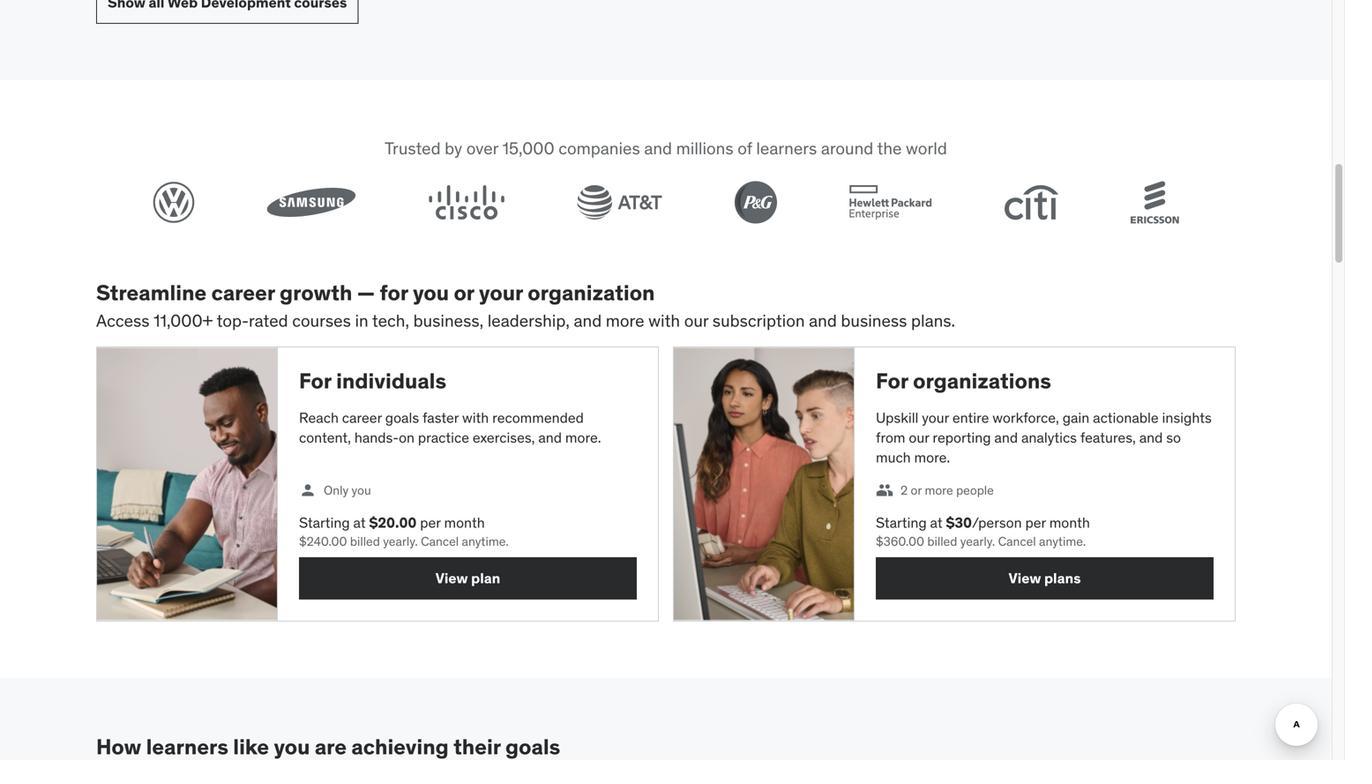 Task type: describe. For each thing, give the bounding box(es) containing it.
gain
[[1063, 409, 1090, 427]]

starting at $20.00 per month $240.00 billed yearly. cancel anytime.
[[299, 514, 509, 550]]

trusted
[[385, 138, 441, 159]]

much
[[876, 448, 911, 466]]

content,
[[299, 429, 351, 447]]

by
[[445, 138, 462, 159]]

procter & gamble logo image
[[735, 182, 777, 224]]

from
[[876, 429, 905, 447]]

for
[[380, 279, 408, 306]]

citi logo image
[[1004, 185, 1059, 220]]

companies
[[559, 138, 640, 159]]

faster
[[422, 409, 459, 427]]

billed inside 'starting at $20.00 per month $240.00 billed yearly. cancel anytime.'
[[350, 534, 380, 550]]

analytics
[[1021, 429, 1077, 447]]

more. inside reach career goals faster with recommended content, hands-on practice exercises, and more.
[[565, 429, 601, 447]]

over
[[466, 138, 498, 159]]

upskill
[[876, 409, 919, 427]]

or inside streamline career growth — for you or your organization access 11,000+ top-rated courses in tech, business, leadership, and more with our subscription and business plans.
[[454, 279, 474, 306]]

recommended
[[492, 409, 584, 427]]

more inside streamline career growth — for you or your organization access 11,000+ top-rated courses in tech, business, leadership, and more with our subscription and business plans.
[[606, 310, 644, 331]]

rated
[[249, 310, 288, 331]]

yearly. inside 'starting at $20.00 per month $240.00 billed yearly. cancel anytime.'
[[383, 534, 418, 550]]

trusted by over 15,000 companies and millions of learners around the world
[[385, 138, 947, 159]]

goals
[[385, 409, 419, 427]]

samsung logo image
[[267, 188, 356, 218]]

career for reach
[[342, 409, 382, 427]]

cisco logo image
[[428, 185, 505, 220]]

reach
[[299, 409, 339, 427]]

$360.00
[[876, 534, 924, 550]]

world
[[906, 138, 947, 159]]

practice
[[418, 429, 469, 447]]

starting for $20.00
[[299, 514, 350, 532]]

upskill your entire workforce, gain actionable insights from our reporting and analytics features, and so much more.
[[876, 409, 1212, 466]]

view for for individuals
[[435, 569, 468, 588]]

you inside streamline career growth — for you or your organization access 11,000+ top-rated courses in tech, business, leadership, and more with our subscription and business plans.
[[413, 279, 449, 306]]

plans
[[1044, 569, 1081, 588]]

millions
[[676, 138, 734, 159]]

small image
[[299, 482, 317, 499]]

around
[[821, 138, 873, 159]]

exercises,
[[473, 429, 535, 447]]

in
[[355, 310, 368, 331]]

only you
[[324, 482, 371, 498]]

plan
[[471, 569, 500, 588]]

view plans link
[[876, 558, 1214, 600]]

the
[[877, 138, 902, 159]]

for individuals
[[299, 368, 446, 394]]

with inside reach career goals faster with recommended content, hands-on practice exercises, and more.
[[462, 409, 489, 427]]

view plan
[[435, 569, 500, 588]]

$30
[[946, 514, 972, 532]]

people
[[956, 482, 994, 498]]

business
[[841, 310, 907, 331]]

for for for organizations
[[876, 368, 908, 394]]

att&t logo image
[[577, 185, 663, 220]]

15,000
[[502, 138, 555, 159]]

at for $20.00
[[353, 514, 366, 532]]

so
[[1166, 429, 1181, 447]]

—
[[357, 279, 375, 306]]



Task type: locate. For each thing, give the bounding box(es) containing it.
view plan link
[[299, 558, 637, 600]]

career inside reach career goals faster with recommended content, hands-on practice exercises, and more.
[[342, 409, 382, 427]]

2 view from the left
[[1009, 569, 1041, 588]]

with inside streamline career growth — for you or your organization access 11,000+ top-rated courses in tech, business, leadership, and more with our subscription and business plans.
[[648, 310, 680, 331]]

0 horizontal spatial for
[[299, 368, 331, 394]]

view
[[435, 569, 468, 588], [1009, 569, 1041, 588]]

your up leadership,
[[479, 279, 523, 306]]

per
[[420, 514, 441, 532], [1025, 514, 1046, 532]]

your
[[479, 279, 523, 306], [922, 409, 949, 427]]

0 horizontal spatial per
[[420, 514, 441, 532]]

2 month from the left
[[1049, 514, 1090, 532]]

0 vertical spatial you
[[413, 279, 449, 306]]

1 horizontal spatial anytime.
[[1039, 534, 1086, 550]]

tech,
[[372, 310, 409, 331]]

and left so
[[1139, 429, 1163, 447]]

1 horizontal spatial or
[[911, 482, 922, 498]]

our
[[684, 310, 708, 331], [909, 429, 929, 447]]

and down recommended
[[538, 429, 562, 447]]

starting at $30 /person per month $360.00 billed yearly. cancel anytime.
[[876, 514, 1090, 550]]

top-
[[217, 310, 249, 331]]

starting up the $240.00
[[299, 514, 350, 532]]

more right 2
[[925, 482, 953, 498]]

streamline
[[96, 279, 207, 306]]

streamline career growth — for you or your organization access 11,000+ top-rated courses in tech, business, leadership, and more with our subscription and business plans.
[[96, 279, 955, 331]]

1 horizontal spatial career
[[342, 409, 382, 427]]

starting up $360.00
[[876, 514, 927, 532]]

month up view plan
[[444, 514, 485, 532]]

0 horizontal spatial yearly.
[[383, 534, 418, 550]]

more
[[606, 310, 644, 331], [925, 482, 953, 498]]

at left $20.00
[[353, 514, 366, 532]]

0 horizontal spatial at
[[353, 514, 366, 532]]

insights
[[1162, 409, 1212, 427]]

0 horizontal spatial with
[[462, 409, 489, 427]]

business,
[[413, 310, 483, 331]]

for up upskill
[[876, 368, 908, 394]]

only
[[324, 482, 349, 498]]

and
[[644, 138, 672, 159], [574, 310, 602, 331], [809, 310, 837, 331], [538, 429, 562, 447], [994, 429, 1018, 447], [1139, 429, 1163, 447]]

at left $30
[[930, 514, 943, 532]]

workforce,
[[993, 409, 1059, 427]]

0 horizontal spatial more.
[[565, 429, 601, 447]]

or
[[454, 279, 474, 306], [911, 482, 922, 498]]

1 horizontal spatial cancel
[[998, 534, 1036, 550]]

view left plans
[[1009, 569, 1041, 588]]

more. inside upskill your entire workforce, gain actionable insights from our reporting and analytics features, and so much more.
[[914, 448, 950, 466]]

more.
[[565, 429, 601, 447], [914, 448, 950, 466]]

career for streamline
[[211, 279, 275, 306]]

for
[[299, 368, 331, 394], [876, 368, 908, 394]]

2 cancel from the left
[[998, 534, 1036, 550]]

billed down $20.00
[[350, 534, 380, 550]]

1 vertical spatial your
[[922, 409, 949, 427]]

yearly. down $20.00
[[383, 534, 418, 550]]

organization
[[528, 279, 655, 306]]

and down 'organization'
[[574, 310, 602, 331]]

billed inside starting at $30 /person per month $360.00 billed yearly. cancel anytime.
[[927, 534, 957, 550]]

cancel inside starting at $30 /person per month $360.00 billed yearly. cancel anytime.
[[998, 534, 1036, 550]]

more. down recommended
[[565, 429, 601, 447]]

1 vertical spatial more
[[925, 482, 953, 498]]

cancel inside 'starting at $20.00 per month $240.00 billed yearly. cancel anytime.'
[[421, 534, 459, 550]]

of
[[738, 138, 752, 159]]

our right from
[[909, 429, 929, 447]]

0 horizontal spatial career
[[211, 279, 275, 306]]

month up plans
[[1049, 514, 1090, 532]]

2 at from the left
[[930, 514, 943, 532]]

your inside upskill your entire workforce, gain actionable insights from our reporting and analytics features, and so much more.
[[922, 409, 949, 427]]

0 horizontal spatial more
[[606, 310, 644, 331]]

2 yearly. from the left
[[960, 534, 995, 550]]

view plans
[[1009, 569, 1081, 588]]

reach career goals faster with recommended content, hands-on practice exercises, and more.
[[299, 409, 601, 447]]

1 horizontal spatial view
[[1009, 569, 1041, 588]]

anytime. inside starting at $30 /person per month $360.00 billed yearly. cancel anytime.
[[1039, 534, 1086, 550]]

1 anytime. from the left
[[462, 534, 509, 550]]

2 or more people
[[901, 482, 994, 498]]

2
[[901, 482, 908, 498]]

view inside "link"
[[435, 569, 468, 588]]

our inside streamline career growth — for you or your organization access 11,000+ top-rated courses in tech, business, leadership, and more with our subscription and business plans.
[[684, 310, 708, 331]]

1 month from the left
[[444, 514, 485, 532]]

view left plan
[[435, 569, 468, 588]]

anytime. inside 'starting at $20.00 per month $240.00 billed yearly. cancel anytime.'
[[462, 534, 509, 550]]

features,
[[1080, 429, 1136, 447]]

and left millions
[[644, 138, 672, 159]]

at
[[353, 514, 366, 532], [930, 514, 943, 532]]

2 billed from the left
[[927, 534, 957, 550]]

our left the 'subscription'
[[684, 310, 708, 331]]

1 horizontal spatial yearly.
[[960, 534, 995, 550]]

at for $30
[[930, 514, 943, 532]]

0 vertical spatial or
[[454, 279, 474, 306]]

at inside starting at $30 /person per month $360.00 billed yearly. cancel anytime.
[[930, 514, 943, 532]]

0 horizontal spatial you
[[352, 482, 371, 498]]

cancel up view plan
[[421, 534, 459, 550]]

hands-
[[354, 429, 399, 447]]

or up business,
[[454, 279, 474, 306]]

starting inside starting at $30 /person per month $360.00 billed yearly. cancel anytime.
[[876, 514, 927, 532]]

0 horizontal spatial or
[[454, 279, 474, 306]]

our inside upskill your entire workforce, gain actionable insights from our reporting and analytics features, and so much more.
[[909, 429, 929, 447]]

1 billed from the left
[[350, 534, 380, 550]]

$20.00
[[369, 514, 417, 532]]

per right /person
[[1025, 514, 1046, 532]]

growth
[[280, 279, 352, 306]]

1 horizontal spatial your
[[922, 409, 949, 427]]

0 horizontal spatial billed
[[350, 534, 380, 550]]

volkswagen logo image
[[153, 182, 195, 224]]

yearly. inside starting at $30 /person per month $360.00 billed yearly. cancel anytime.
[[960, 534, 995, 550]]

1 horizontal spatial more
[[925, 482, 953, 498]]

entire
[[952, 409, 989, 427]]

more down 'organization'
[[606, 310, 644, 331]]

per right $20.00
[[420, 514, 441, 532]]

1 view from the left
[[435, 569, 468, 588]]

0 vertical spatial your
[[479, 279, 523, 306]]

anytime. up plan
[[462, 534, 509, 550]]

ericsson logo image
[[1131, 182, 1179, 224]]

2 for from the left
[[876, 368, 908, 394]]

1 for from the left
[[299, 368, 331, 394]]

anytime.
[[462, 534, 509, 550], [1039, 534, 1086, 550]]

cancel down /person
[[998, 534, 1036, 550]]

1 vertical spatial career
[[342, 409, 382, 427]]

1 vertical spatial with
[[462, 409, 489, 427]]

with up exercises,
[[462, 409, 489, 427]]

view for for organizations
[[1009, 569, 1041, 588]]

on
[[399, 429, 415, 447]]

0 horizontal spatial our
[[684, 310, 708, 331]]

1 horizontal spatial starting
[[876, 514, 927, 532]]

1 horizontal spatial more.
[[914, 448, 950, 466]]

at inside 'starting at $20.00 per month $240.00 billed yearly. cancel anytime.'
[[353, 514, 366, 532]]

starting inside 'starting at $20.00 per month $240.00 billed yearly. cancel anytime.'
[[299, 514, 350, 532]]

0 horizontal spatial your
[[479, 279, 523, 306]]

11,000+
[[154, 310, 213, 331]]

you up business,
[[413, 279, 449, 306]]

billed
[[350, 534, 380, 550], [927, 534, 957, 550]]

career inside streamline career growth — for you or your organization access 11,000+ top-rated courses in tech, business, leadership, and more with our subscription and business plans.
[[211, 279, 275, 306]]

starting
[[299, 514, 350, 532], [876, 514, 927, 532]]

access
[[96, 310, 150, 331]]

more. down 'reporting'
[[914, 448, 950, 466]]

1 horizontal spatial at
[[930, 514, 943, 532]]

and left business in the top right of the page
[[809, 310, 837, 331]]

anytime. up plans
[[1039, 534, 1086, 550]]

reporting
[[933, 429, 991, 447]]

1 horizontal spatial for
[[876, 368, 908, 394]]

career
[[211, 279, 275, 306], [342, 409, 382, 427]]

yearly. down $30
[[960, 534, 995, 550]]

or right 2
[[911, 482, 922, 498]]

0 vertical spatial more.
[[565, 429, 601, 447]]

0 horizontal spatial anytime.
[[462, 534, 509, 550]]

1 vertical spatial you
[[352, 482, 371, 498]]

per inside starting at $30 /person per month $360.00 billed yearly. cancel anytime.
[[1025, 514, 1046, 532]]

starting for $30
[[876, 514, 927, 532]]

small image
[[876, 482, 894, 499]]

0 vertical spatial our
[[684, 310, 708, 331]]

0 vertical spatial more
[[606, 310, 644, 331]]

per inside 'starting at $20.00 per month $240.00 billed yearly. cancel anytime.'
[[420, 514, 441, 532]]

1 vertical spatial more.
[[914, 448, 950, 466]]

for up reach
[[299, 368, 331, 394]]

$240.00
[[299, 534, 347, 550]]

1 horizontal spatial our
[[909, 429, 929, 447]]

your up 'reporting'
[[922, 409, 949, 427]]

courses
[[292, 310, 351, 331]]

billed down $30
[[927, 534, 957, 550]]

organizations
[[913, 368, 1051, 394]]

individuals
[[336, 368, 446, 394]]

learners
[[756, 138, 817, 159]]

with down 'organization'
[[648, 310, 680, 331]]

with
[[648, 310, 680, 331], [462, 409, 489, 427]]

0 horizontal spatial starting
[[299, 514, 350, 532]]

1 at from the left
[[353, 514, 366, 532]]

actionable
[[1093, 409, 1159, 427]]

subscription
[[713, 310, 805, 331]]

cancel
[[421, 534, 459, 550], [998, 534, 1036, 550]]

/person
[[972, 514, 1022, 532]]

and down workforce,
[[994, 429, 1018, 447]]

yearly.
[[383, 534, 418, 550], [960, 534, 995, 550]]

1 horizontal spatial with
[[648, 310, 680, 331]]

month
[[444, 514, 485, 532], [1049, 514, 1090, 532]]

and inside reach career goals faster with recommended content, hands-on practice exercises, and more.
[[538, 429, 562, 447]]

career up the hands-
[[342, 409, 382, 427]]

1 vertical spatial or
[[911, 482, 922, 498]]

hewlett packard enterprise logo image
[[849, 185, 932, 220]]

0 horizontal spatial cancel
[[421, 534, 459, 550]]

1 per from the left
[[420, 514, 441, 532]]

for for for individuals
[[299, 368, 331, 394]]

1 horizontal spatial per
[[1025, 514, 1046, 532]]

0 horizontal spatial month
[[444, 514, 485, 532]]

for organizations
[[876, 368, 1051, 394]]

0 vertical spatial with
[[648, 310, 680, 331]]

leadership,
[[488, 310, 570, 331]]

2 starting from the left
[[876, 514, 927, 532]]

career up 'top-'
[[211, 279, 275, 306]]

month inside starting at $30 /person per month $360.00 billed yearly. cancel anytime.
[[1049, 514, 1090, 532]]

1 horizontal spatial you
[[413, 279, 449, 306]]

you right only
[[352, 482, 371, 498]]

2 anytime. from the left
[[1039, 534, 1086, 550]]

1 horizontal spatial billed
[[927, 534, 957, 550]]

0 vertical spatial career
[[211, 279, 275, 306]]

your inside streamline career growth — for you or your organization access 11,000+ top-rated courses in tech, business, leadership, and more with our subscription and business plans.
[[479, 279, 523, 306]]

month inside 'starting at $20.00 per month $240.00 billed yearly. cancel anytime.'
[[444, 514, 485, 532]]

plans.
[[911, 310, 955, 331]]

1 starting from the left
[[299, 514, 350, 532]]

1 horizontal spatial month
[[1049, 514, 1090, 532]]

0 horizontal spatial view
[[435, 569, 468, 588]]

1 yearly. from the left
[[383, 534, 418, 550]]

1 vertical spatial our
[[909, 429, 929, 447]]

you
[[413, 279, 449, 306], [352, 482, 371, 498]]

1 cancel from the left
[[421, 534, 459, 550]]

2 per from the left
[[1025, 514, 1046, 532]]



Task type: vqa. For each thing, say whether or not it's contained in the screenshot.
xsmall image within the Personal Development link
no



